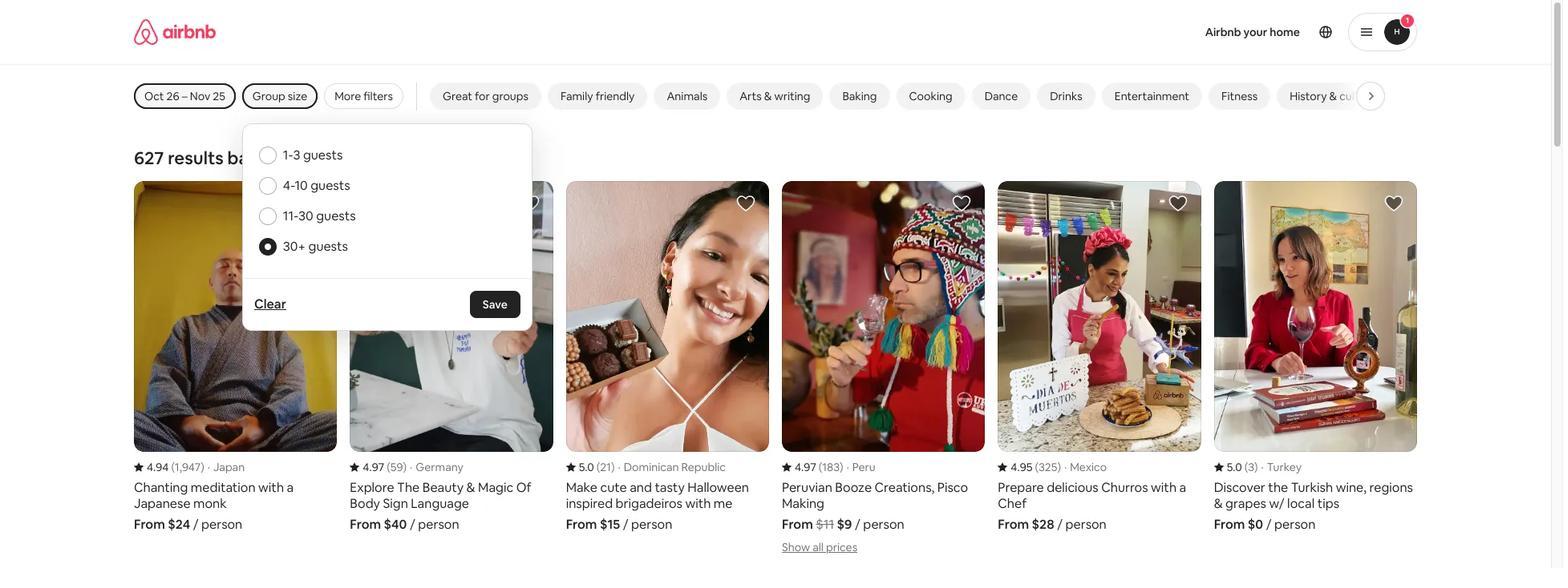 Task type: describe. For each thing, give the bounding box(es) containing it.
airbnb your home
[[1205, 25, 1300, 39]]

group size
[[253, 89, 307, 103]]

groups
[[492, 89, 528, 103]]

( for from $0
[[1245, 460, 1248, 475]]

animals button
[[654, 83, 720, 110]]

· turkey
[[1261, 460, 1302, 475]]

save this experience image for from $24 / person
[[304, 194, 323, 213]]

$40
[[384, 516, 407, 533]]

& for history
[[1329, 89, 1337, 103]]

japan
[[213, 460, 245, 475]]

entertainment button
[[1102, 83, 1202, 110]]

/ for from $40
[[410, 516, 415, 533]]

4-
[[283, 177, 295, 194]]

325
[[1039, 460, 1057, 475]]

save button
[[470, 291, 520, 318]]

great
[[443, 89, 472, 103]]

history
[[1290, 89, 1327, 103]]

arts & writing element
[[740, 89, 810, 103]]

0 horizontal spatial 3
[[293, 147, 300, 164]]

arts & writing button
[[727, 83, 823, 110]]

home
[[1270, 25, 1300, 39]]

culture
[[1340, 89, 1376, 103]]

clear button
[[246, 289, 294, 321]]

59
[[390, 460, 403, 475]]

10
[[295, 177, 308, 194]]

republic
[[681, 460, 726, 475]]

from for from $0 / person
[[1214, 516, 1245, 533]]

more
[[335, 89, 361, 103]]

cooking button
[[896, 83, 965, 110]]

guests down 11-30 guests
[[308, 238, 348, 255]]

make cute and tasty halloween inspired brigadeiros with me group
[[566, 181, 769, 533]]

) for from $24
[[201, 460, 204, 475]]

4.94 ( 1,947 )
[[147, 460, 204, 475]]

· for from $0
[[1261, 460, 1264, 475]]

( for from $15
[[597, 460, 600, 475]]

prices
[[826, 540, 857, 555]]

· mexico
[[1064, 460, 1107, 475]]

prepare delicious churros with a chef group
[[998, 181, 1201, 533]]

drinks element
[[1050, 89, 1083, 103]]

30+ guests radio
[[259, 238, 277, 256]]

· for from $40
[[410, 460, 413, 475]]

airbnb your home link
[[1196, 15, 1310, 49]]

discover the turkish wine, regions & grapes w/ local tips group
[[1214, 181, 1417, 533]]

dance
[[985, 89, 1018, 103]]

3 inside discover the turkish wine, regions & grapes w/ local tips group
[[1248, 460, 1254, 475]]

$24
[[168, 516, 190, 533]]

fitness button
[[1209, 83, 1271, 110]]

more filters button
[[324, 83, 403, 109]]

peru
[[852, 460, 876, 475]]

· peru
[[847, 460, 876, 475]]

for
[[475, 89, 490, 103]]

drinks
[[1050, 89, 1083, 103]]

& for arts
[[764, 89, 772, 103]]

dance button
[[972, 83, 1031, 110]]

cooking
[[909, 89, 953, 103]]

rating 4.95 out of 5; 325 reviews image
[[998, 460, 1061, 475]]

4.97 for from $40
[[363, 460, 384, 475]]

baking
[[843, 89, 877, 103]]

11-30 guests radio
[[259, 208, 277, 225]]

family
[[561, 89, 593, 103]]

5.0 for $15
[[579, 460, 594, 475]]

germany
[[416, 460, 463, 475]]

5.0 for $0
[[1227, 460, 1242, 475]]

5.0 ( 3 )
[[1227, 460, 1258, 475]]

4-10 guests
[[283, 177, 350, 194]]

group
[[253, 89, 285, 103]]

$28
[[1032, 516, 1054, 533]]

4.97 ( 59 )
[[363, 460, 407, 475]]

rating 5.0 out of 5; 21 reviews image
[[566, 460, 615, 475]]

/ for from $15
[[623, 516, 628, 533]]

writing
[[774, 89, 810, 103]]

rating 4.97 out of 5; 59 reviews image
[[350, 460, 407, 475]]

great for groups element
[[443, 89, 528, 103]]

family friendly
[[561, 89, 635, 103]]

$0
[[1248, 516, 1263, 533]]

5.0 ( 21 )
[[579, 460, 615, 475]]

from $11 $9 / person show all prices
[[782, 516, 904, 555]]

animals element
[[667, 89, 708, 103]]

save this experience image for from $40 / person
[[520, 194, 540, 213]]

( for from $40
[[387, 460, 390, 475]]

animals
[[667, 89, 708, 103]]

from $28 / person
[[998, 516, 1107, 533]]

arts
[[740, 89, 762, 103]]

chanting meditation with a japanese monk group
[[134, 181, 337, 533]]

person for from $24 / person
[[201, 516, 242, 533]]

fitness
[[1222, 89, 1258, 103]]

· japan
[[207, 460, 245, 475]]

$9
[[837, 516, 852, 533]]

your inside profile element
[[1244, 25, 1267, 39]]

from for from $28 / person
[[998, 516, 1029, 533]]

1-3 guests
[[283, 147, 343, 164]]

1
[[1406, 15, 1409, 26]]

more filters
[[335, 89, 393, 103]]

show
[[782, 540, 810, 555]]

· germany
[[410, 460, 463, 475]]

/ inside from $11 $9 / person show all prices
[[855, 516, 861, 533]]

from $15 / person
[[566, 516, 672, 533]]

family friendly button
[[548, 83, 648, 110]]

· for from $28
[[1064, 460, 1067, 475]]

( for from $24
[[171, 460, 175, 475]]



Task type: vqa. For each thing, say whether or not it's contained in the screenshot.
topmost "stay"
no



Task type: locate. For each thing, give the bounding box(es) containing it.
save
[[483, 298, 508, 312]]

group size button
[[242, 83, 318, 109]]

) left dominican
[[611, 460, 615, 475]]

from $0 / person
[[1214, 516, 1316, 533]]

from for from $11 $9 / person show all prices
[[782, 516, 813, 533]]

your up 4-10 guests
[[307, 147, 344, 169]]

5.0 inside make cute and tasty halloween inspired brigadeiros with me 'group'
[[579, 460, 594, 475]]

5.0 left 21
[[579, 460, 594, 475]]

entertainment element
[[1115, 89, 1189, 103]]

save this experience image inside make cute and tasty halloween inspired brigadeiros with me 'group'
[[736, 194, 756, 213]]

1,947
[[175, 460, 201, 475]]

2 ) from the left
[[403, 460, 407, 475]]

$11
[[816, 516, 834, 533]]

person inside chanting meditation with a japanese monk group
[[201, 516, 242, 533]]

/ right $15
[[623, 516, 628, 533]]

size
[[288, 89, 307, 103]]

· right 59
[[410, 460, 413, 475]]

627
[[134, 147, 164, 169]]

turkey
[[1267, 460, 1302, 475]]

0 vertical spatial your
[[1244, 25, 1267, 39]]

2 from from the left
[[350, 516, 381, 533]]

person right $28
[[1065, 516, 1107, 533]]

4 ) from the left
[[840, 460, 843, 475]]

person for from $28 / person
[[1065, 516, 1107, 533]]

guests for 11-30 guests
[[316, 208, 356, 225]]

person inside explore the beauty & magic of body sign language group
[[418, 516, 459, 533]]

1 · from the left
[[207, 460, 210, 475]]

30+ guests
[[283, 238, 348, 255]]

6 / from the left
[[1266, 516, 1272, 533]]

( inside make cute and tasty halloween inspired brigadeiros with me 'group'
[[597, 460, 600, 475]]

11-
[[283, 208, 298, 225]]

/ right $40
[[410, 516, 415, 533]]

· inside make cute and tasty halloween inspired brigadeiros with me 'group'
[[618, 460, 621, 475]]

/ inside group
[[1266, 516, 1272, 533]]

save this experience image
[[520, 194, 540, 213], [736, 194, 756, 213]]

· for from $15
[[618, 460, 621, 475]]

guests for 4-10 guests
[[311, 177, 350, 194]]

/ for from $0
[[1266, 516, 1272, 533]]

· inside peruvian booze creations, pisco making group
[[847, 460, 849, 475]]

/ right $28
[[1057, 516, 1063, 533]]

5.0 left · turkey
[[1227, 460, 1242, 475]]

( left · turkey
[[1245, 460, 1248, 475]]

) left the · peru
[[840, 460, 843, 475]]

· inside explore the beauty & magic of body sign language group
[[410, 460, 413, 475]]

$15
[[600, 516, 620, 533]]

0 vertical spatial 3
[[293, 147, 300, 164]]

4.95 ( 325 )
[[1011, 460, 1061, 475]]

1 ) from the left
[[201, 460, 204, 475]]

explore the beauty & magic of body sign language group
[[350, 181, 553, 533]]

from for from $40 / person
[[350, 516, 381, 533]]

from up the show
[[782, 516, 813, 533]]

5.0
[[579, 460, 594, 475], [1227, 460, 1242, 475]]

5 / from the left
[[1057, 516, 1063, 533]]

/ for from $28
[[1057, 516, 1063, 533]]

rating 4.94 out of 5; 1,947 reviews image
[[134, 460, 204, 475]]

) inside explore the beauty & magic of body sign language group
[[403, 460, 407, 475]]

( right 4.95
[[1035, 460, 1039, 475]]

from inside discover the turkish wine, regions & grapes w/ local tips group
[[1214, 516, 1245, 533]]

1 5.0 from the left
[[579, 460, 594, 475]]

4.94
[[147, 460, 169, 475]]

airbnb
[[1205, 25, 1241, 39]]

4 from from the left
[[782, 516, 813, 533]]

11-30 guests
[[283, 208, 356, 225]]

5 person from the left
[[1065, 516, 1107, 533]]

save this experience image for from $0 / person
[[1384, 194, 1404, 213]]

4-10 guests radio
[[259, 177, 277, 195]]

/ inside make cute and tasty halloween inspired brigadeiros with me 'group'
[[623, 516, 628, 533]]

/ right $24
[[193, 516, 198, 533]]

4.97 inside explore the beauty & magic of body sign language group
[[363, 460, 384, 475]]

1 horizontal spatial 5.0
[[1227, 460, 1242, 475]]

( inside discover the turkish wine, regions & grapes w/ local tips group
[[1245, 460, 1248, 475]]

6 ) from the left
[[1254, 460, 1258, 475]]

( inside peruvian booze creations, pisco making group
[[819, 460, 822, 475]]

& right arts on the left top of the page
[[764, 89, 772, 103]]

from inside make cute and tasty halloween inspired brigadeiros with me 'group'
[[566, 516, 597, 533]]

( right 4.94
[[171, 460, 175, 475]]

mexico
[[1070, 460, 1107, 475]]

person right $15
[[631, 516, 672, 533]]

filters inside more filters button
[[364, 89, 393, 103]]

4.97 for from
[[795, 460, 816, 475]]

3 ( from the left
[[597, 460, 600, 475]]

4.97 left 183
[[795, 460, 816, 475]]

) for from $40
[[403, 460, 407, 475]]

( inside chanting meditation with a japanese monk group
[[171, 460, 175, 475]]

person inside prepare delicious churros with a chef group
[[1065, 516, 1107, 533]]

person for from $40 / person
[[418, 516, 459, 533]]

person inside from $11 $9 / person show all prices
[[863, 516, 904, 533]]

( inside explore the beauty & magic of body sign language group
[[387, 460, 390, 475]]

· right the 5.0 ( 3 )
[[1261, 460, 1264, 475]]

0 horizontal spatial 4.97
[[363, 460, 384, 475]]

& inside button
[[1329, 89, 1337, 103]]

/ right "$9"
[[855, 516, 861, 533]]

1 save this experience image from the left
[[520, 194, 540, 213]]

) for from $28
[[1057, 460, 1061, 475]]

1 vertical spatial your
[[307, 147, 344, 169]]

clear
[[254, 296, 286, 313]]

· dominican republic
[[618, 460, 726, 475]]

5 ( from the left
[[1035, 460, 1039, 475]]

· for from
[[847, 460, 849, 475]]

cooking element
[[909, 89, 953, 103]]

( for from $28
[[1035, 460, 1039, 475]]

( left · germany
[[387, 460, 390, 475]]

1 button
[[1348, 13, 1417, 51]]

from left $28
[[998, 516, 1029, 533]]

4.97 left 59
[[363, 460, 384, 475]]

6 from from the left
[[1214, 516, 1245, 533]]

0 horizontal spatial &
[[764, 89, 772, 103]]

person right $40
[[418, 516, 459, 533]]

6 person from the left
[[1274, 516, 1316, 533]]

on
[[282, 147, 303, 169]]

1 horizontal spatial &
[[1329, 89, 1337, 103]]

4.97 inside peruvian booze creations, pisco making group
[[795, 460, 816, 475]]

filters
[[364, 89, 393, 103], [348, 147, 396, 169]]

) inside chanting meditation with a japanese monk group
[[201, 460, 204, 475]]

based
[[227, 147, 278, 169]]

1 from from the left
[[134, 516, 165, 533]]

1 person from the left
[[201, 516, 242, 533]]

) left · mexico
[[1057, 460, 1061, 475]]

1-
[[283, 147, 293, 164]]

) for from
[[840, 460, 843, 475]]

1 horizontal spatial your
[[1244, 25, 1267, 39]]

person inside make cute and tasty halloween inspired brigadeiros with me 'group'
[[631, 516, 672, 533]]

· inside discover the turkish wine, regions & grapes w/ local tips group
[[1261, 460, 1264, 475]]

guests right 10
[[311, 177, 350, 194]]

/ inside chanting meditation with a japanese monk group
[[193, 516, 198, 533]]

2 5.0 from the left
[[1227, 460, 1242, 475]]

save this experience image inside peruvian booze creations, pisco making group
[[952, 194, 972, 213]]

from inside prepare delicious churros with a chef group
[[998, 516, 1029, 533]]

( inside prepare delicious churros with a chef group
[[1035, 460, 1039, 475]]

from inside from $11 $9 / person show all prices
[[782, 516, 813, 533]]

1 & from the left
[[764, 89, 772, 103]]

) left · turkey
[[1254, 460, 1258, 475]]

2 person from the left
[[418, 516, 459, 533]]

from left $15
[[566, 516, 597, 533]]

) for from $15
[[611, 460, 615, 475]]

2 & from the left
[[1329, 89, 1337, 103]]

from
[[134, 516, 165, 533], [350, 516, 381, 533], [566, 516, 597, 533], [782, 516, 813, 533], [998, 516, 1029, 533], [1214, 516, 1245, 533]]

all
[[813, 540, 824, 555]]

) inside prepare delicious churros with a chef group
[[1057, 460, 1061, 475]]

·
[[207, 460, 210, 475], [410, 460, 413, 475], [618, 460, 621, 475], [847, 460, 849, 475], [1064, 460, 1067, 475], [1261, 460, 1264, 475]]

from for from $15 / person
[[566, 516, 597, 533]]

30+
[[283, 238, 306, 255]]

1-3 guests radio
[[259, 147, 277, 164]]

) left · germany
[[403, 460, 407, 475]]

1 save this experience image from the left
[[304, 194, 323, 213]]

from for from $24 / person
[[134, 516, 165, 533]]

2 ( from the left
[[387, 460, 390, 475]]

person right $24
[[201, 516, 242, 533]]

1 / from the left
[[193, 516, 198, 533]]

/ inside explore the beauty & magic of body sign language group
[[410, 516, 415, 533]]

4 / from the left
[[855, 516, 861, 533]]

3 save this experience image from the left
[[1168, 194, 1188, 213]]

from inside explore the beauty & magic of body sign language group
[[350, 516, 381, 533]]

/
[[193, 516, 198, 533], [410, 516, 415, 533], [623, 516, 628, 533], [855, 516, 861, 533], [1057, 516, 1063, 533], [1266, 516, 1272, 533]]

· right 21
[[618, 460, 621, 475]]

183
[[822, 460, 840, 475]]

filters right more
[[364, 89, 393, 103]]

save this experience image for from $28 / person
[[1168, 194, 1188, 213]]

3 · from the left
[[618, 460, 621, 475]]

baking button
[[830, 83, 890, 110]]

· left japan in the left bottom of the page
[[207, 460, 210, 475]]

person
[[201, 516, 242, 533], [418, 516, 459, 533], [631, 516, 672, 533], [863, 516, 904, 533], [1065, 516, 1107, 533], [1274, 516, 1316, 533]]

fitness element
[[1222, 89, 1258, 103]]

) inside discover the turkish wine, regions & grapes w/ local tips group
[[1254, 460, 1258, 475]]

1 vertical spatial 3
[[1248, 460, 1254, 475]]

& left culture in the top of the page
[[1329, 89, 1337, 103]]

family friendly element
[[561, 89, 635, 103]]

5 ) from the left
[[1057, 460, 1061, 475]]

2 / from the left
[[410, 516, 415, 533]]

4 ( from the left
[[819, 460, 822, 475]]

1 horizontal spatial 3
[[1248, 460, 1254, 475]]

from $24 / person
[[134, 516, 242, 533]]

· for from $24
[[207, 460, 210, 475]]

/ for from $24
[[193, 516, 198, 533]]

filters right 1-3 guests
[[348, 147, 396, 169]]

rating 5.0 out of 5; 3 reviews image
[[1214, 460, 1258, 475]]

) inside peruvian booze creations, pisco making group
[[840, 460, 843, 475]]

guests
[[303, 147, 343, 164], [311, 177, 350, 194], [316, 208, 356, 225], [308, 238, 348, 255]]

your left home
[[1244, 25, 1267, 39]]

from $40 / person
[[350, 516, 459, 533]]

baking element
[[843, 89, 877, 103]]

· inside prepare delicious churros with a chef group
[[1064, 460, 1067, 475]]

guests up 4-10 guests
[[303, 147, 343, 164]]

21
[[600, 460, 611, 475]]

great for groups button
[[430, 83, 541, 110]]

/ inside prepare delicious churros with a chef group
[[1057, 516, 1063, 533]]

history & culture
[[1290, 89, 1376, 103]]

person for from $0 / person
[[1274, 516, 1316, 533]]

save this experience image
[[304, 194, 323, 213], [952, 194, 972, 213], [1168, 194, 1188, 213], [1384, 194, 1404, 213]]

1 ( from the left
[[171, 460, 175, 475]]

) left · japan
[[201, 460, 204, 475]]

4.95
[[1011, 460, 1033, 475]]

3 ) from the left
[[611, 460, 615, 475]]

5 · from the left
[[1064, 460, 1067, 475]]

person right $0
[[1274, 516, 1316, 533]]

save this experience image for from $15 / person
[[736, 194, 756, 213]]

/ right $0
[[1266, 516, 1272, 533]]

0 horizontal spatial 5.0
[[579, 460, 594, 475]]

person inside discover the turkish wine, regions & grapes w/ local tips group
[[1274, 516, 1316, 533]]

0 horizontal spatial save this experience image
[[520, 194, 540, 213]]

friendly
[[596, 89, 635, 103]]

person for from $15 / person
[[631, 516, 672, 533]]

your
[[1244, 25, 1267, 39], [307, 147, 344, 169]]

3 from from the left
[[566, 516, 597, 533]]

0 horizontal spatial your
[[307, 147, 344, 169]]

1 4.97 from the left
[[363, 460, 384, 475]]

2 save this experience image from the left
[[952, 194, 972, 213]]

4 · from the left
[[847, 460, 849, 475]]

&
[[764, 89, 772, 103], [1329, 89, 1337, 103]]

results
[[168, 147, 224, 169]]

4 person from the left
[[863, 516, 904, 533]]

5.0 inside discover the turkish wine, regions & grapes w/ local tips group
[[1227, 460, 1242, 475]]

from left $24
[[134, 516, 165, 533]]

guests right 30
[[316, 208, 356, 225]]

4.97
[[363, 460, 384, 475], [795, 460, 816, 475]]

1 horizontal spatial save this experience image
[[736, 194, 756, 213]]

( left the · peru
[[819, 460, 822, 475]]

person right "$9"
[[863, 516, 904, 533]]

history & culture element
[[1290, 89, 1376, 103]]

dance element
[[985, 89, 1018, 103]]

0 vertical spatial filters
[[364, 89, 393, 103]]

arts & writing
[[740, 89, 810, 103]]

& inside button
[[764, 89, 772, 103]]

· left peru
[[847, 460, 849, 475]]

2 save this experience image from the left
[[736, 194, 756, 213]]

· inside chanting meditation with a japanese monk group
[[207, 460, 210, 475]]

3
[[293, 147, 300, 164], [1248, 460, 1254, 475]]

2 · from the left
[[410, 460, 413, 475]]

( left dominican
[[597, 460, 600, 475]]

( for from
[[819, 460, 822, 475]]

save this experience image inside explore the beauty & magic of body sign language group
[[520, 194, 540, 213]]

1 vertical spatial filters
[[348, 147, 396, 169]]

· right 325
[[1064, 460, 1067, 475]]

rating 4.97 out of 5; 183 reviews image
[[782, 460, 843, 475]]

dominican
[[624, 460, 679, 475]]

drinks button
[[1037, 83, 1095, 110]]

4.97 ( 183 )
[[795, 460, 843, 475]]

3 person from the left
[[631, 516, 672, 533]]

from left $40
[[350, 516, 381, 533]]

1 horizontal spatial 4.97
[[795, 460, 816, 475]]

5 from from the left
[[998, 516, 1029, 533]]

3 left · turkey
[[1248, 460, 1254, 475]]

guests for 1-3 guests
[[303, 147, 343, 164]]

4 save this experience image from the left
[[1384, 194, 1404, 213]]

) for from $0
[[1254, 460, 1258, 475]]

profile element
[[915, 0, 1417, 64]]

6 ( from the left
[[1245, 460, 1248, 475]]

627 results based on your filters
[[134, 147, 396, 169]]

entertainment
[[1115, 89, 1189, 103]]

from inside chanting meditation with a japanese monk group
[[134, 516, 165, 533]]

2 4.97 from the left
[[795, 460, 816, 475]]

show all prices button
[[782, 540, 857, 555]]

3 right 1-3 guests option
[[293, 147, 300, 164]]

from left $0
[[1214, 516, 1245, 533]]

6 · from the left
[[1261, 460, 1264, 475]]

peruvian booze creations, pisco making group
[[782, 181, 985, 556]]

) inside make cute and tasty halloween inspired brigadeiros with me 'group'
[[611, 460, 615, 475]]

30
[[298, 208, 313, 225]]

3 / from the left
[[623, 516, 628, 533]]



